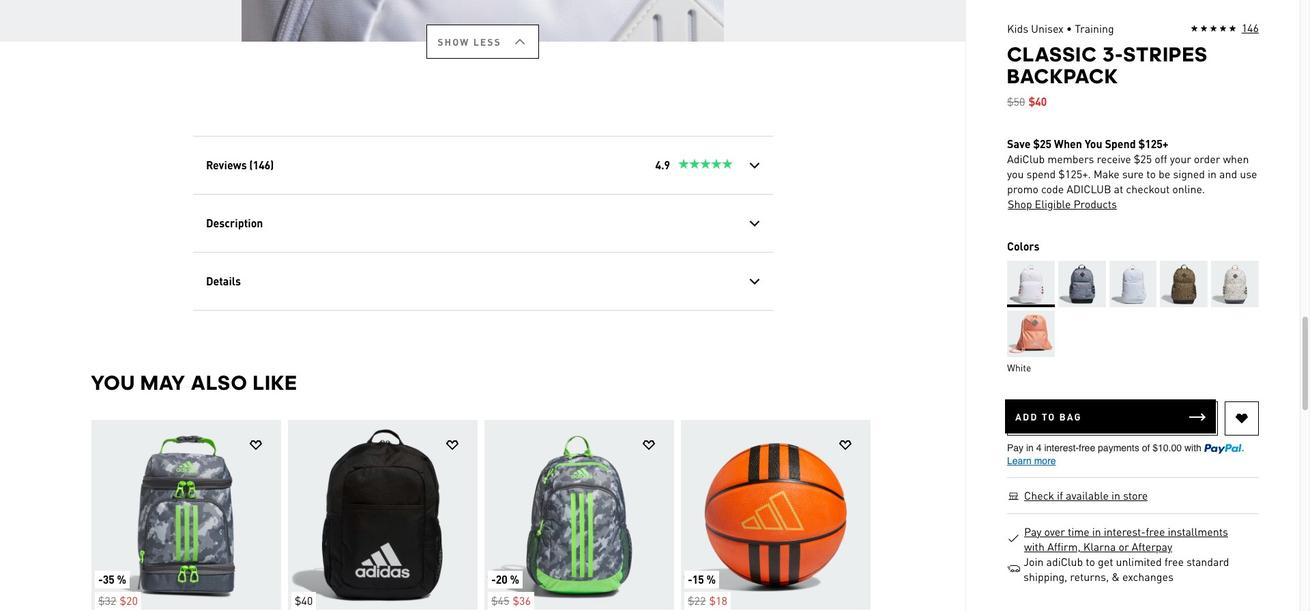 Task type: vqa. For each thing, say whether or not it's contained in the screenshot.
Shop
yes



Task type: locate. For each thing, give the bounding box(es) containing it.
1 horizontal spatial $25
[[1135, 152, 1153, 166]]

20
[[496, 572, 507, 587]]

2 vertical spatial in
[[1093, 524, 1102, 539]]

4.9
[[655, 158, 670, 172]]

you left 'may'
[[90, 371, 135, 395]]

free inside join adiclub to get unlimited free standard shipping, returns, & exchanges
[[1165, 554, 1185, 569]]

- for 15
[[688, 572, 693, 587]]

store
[[1124, 488, 1149, 503]]

kids unisex • training
[[1008, 21, 1115, 36]]

free for interest-
[[1146, 524, 1166, 539]]

- for 20
[[491, 572, 496, 587]]

you
[[1085, 137, 1103, 151], [90, 371, 135, 395]]

% right 20
[[510, 572, 519, 587]]

pay
[[1025, 524, 1042, 539]]

% inside the -15 % $22 $18
[[707, 572, 716, 587]]

1 - from the left
[[98, 572, 103, 587]]

in for store
[[1112, 488, 1121, 503]]

$45
[[491, 593, 509, 608]]

% inside -20 % $45 $36
[[510, 572, 519, 587]]

0 horizontal spatial in
[[1093, 524, 1102, 539]]

like
[[253, 371, 297, 395]]

backpack
[[1008, 64, 1119, 88]]

in up klarna
[[1093, 524, 1102, 539]]

shipping,
[[1024, 569, 1068, 584]]

stripes
[[1124, 42, 1209, 66]]

young bts creator backpack image
[[484, 420, 674, 610]]

$20
[[119, 593, 137, 608]]

list
[[90, 419, 876, 611]]

may
[[140, 371, 186, 395]]

0 vertical spatial free
[[1146, 524, 1166, 539]]

arrow right long image
[[850, 505, 867, 521]]

0 horizontal spatial -
[[98, 572, 103, 587]]

free up afterpay
[[1146, 524, 1166, 539]]

1 vertical spatial to
[[1086, 554, 1096, 569]]

$50
[[1008, 94, 1026, 109]]

to up returns,
[[1086, 554, 1096, 569]]

ready backpack image
[[288, 420, 478, 610]]

3 % from the left
[[707, 572, 716, 587]]

order
[[1195, 152, 1221, 166]]

1 horizontal spatial to
[[1147, 167, 1157, 181]]

$25
[[1034, 137, 1052, 151], [1135, 152, 1153, 166]]

you inside save $25 when you spend $125+ adiclub members receive $25 off your order when you spend $125+. make sure to be signed in and use promo code adiclub at checkout online. shop eligible products
[[1085, 137, 1103, 151]]

to left be
[[1147, 167, 1157, 181]]

-35 % $32 $20
[[98, 572, 137, 608]]

0 vertical spatial to
[[1147, 167, 1157, 181]]

$40 inside list
[[295, 593, 313, 608]]

free
[[1146, 524, 1166, 539], [1165, 554, 1185, 569]]

- up $45
[[491, 572, 496, 587]]

3 - from the left
[[688, 572, 693, 587]]

standard
[[1187, 554, 1230, 569]]

1 horizontal spatial you
[[1085, 137, 1103, 151]]

%
[[117, 572, 126, 587], [510, 572, 519, 587], [707, 572, 716, 587]]

Dropdown field
[[694, 483, 763, 515]]

in
[[1209, 167, 1217, 181], [1112, 488, 1121, 503], [1093, 524, 1102, 539]]

product color: white image
[[1008, 261, 1055, 307]]

% for -20 %
[[510, 572, 519, 587]]

1 % from the left
[[117, 572, 126, 587]]

1 horizontal spatial %
[[510, 572, 519, 587]]

146 button
[[1191, 20, 1260, 37]]

in inside save $25 when you spend $125+ adiclub members receive $25 off your order when you spend $125+. make sure to be signed in and use promo code adiclub at checkout online. shop eligible products
[[1209, 167, 1217, 181]]

in down order
[[1209, 167, 1217, 181]]

you up receive
[[1085, 137, 1103, 151]]

arrow right long button
[[842, 496, 876, 530]]

0 vertical spatial $40
[[1029, 94, 1048, 109]]

pay over time in interest-free installments with affirm, klarna or afterpay link
[[1024, 524, 1251, 554]]

in inside the pay over time in interest-free installments with affirm, klarna or afterpay
[[1093, 524, 1102, 539]]

you may also like
[[90, 371, 297, 395]]

% inside -35 % $32 $20
[[117, 572, 126, 587]]

join adiclub to get unlimited free standard shipping, returns, & exchanges
[[1024, 554, 1230, 584]]

1 vertical spatial in
[[1112, 488, 1121, 503]]

-
[[98, 572, 103, 587], [491, 572, 496, 587], [688, 572, 693, 587]]

in inside button
[[1112, 488, 1121, 503]]

to inside join adiclub to get unlimited free standard shipping, returns, & exchanges
[[1086, 554, 1096, 569]]

% right 35 at left
[[117, 572, 126, 587]]

over
[[1045, 524, 1066, 539]]

$25 up adiclub
[[1034, 137, 1052, 151]]

% for -15 %
[[707, 572, 716, 587]]

products
[[1074, 197, 1118, 211]]

1 vertical spatial you
[[90, 371, 135, 395]]

free for unlimited
[[1165, 554, 1185, 569]]

- up $32
[[98, 572, 103, 587]]

0 vertical spatial in
[[1209, 167, 1217, 181]]

or
[[1119, 539, 1130, 554]]

1 horizontal spatial $40
[[1029, 94, 1048, 109]]

unisex
[[1032, 21, 1064, 36]]

adiclub
[[1008, 152, 1045, 166]]

1 vertical spatial free
[[1165, 554, 1185, 569]]

you
[[1008, 167, 1024, 181]]

- inside -20 % $45 $36
[[491, 572, 496, 587]]

list containing -35 %
[[90, 419, 876, 611]]

product color: light grey image
[[1110, 261, 1158, 307]]

product color: white / onix / beige image
[[1212, 261, 1260, 307]]

0 vertical spatial you
[[1085, 137, 1103, 151]]

3-stripes rubber x3 basketball image
[[681, 420, 871, 610]]

bag
[[1060, 410, 1083, 423]]

2 % from the left
[[510, 572, 519, 587]]

$125+.
[[1059, 167, 1092, 181]]

interest-
[[1105, 524, 1146, 539]]

receive
[[1098, 152, 1132, 166]]

to inside save $25 when you spend $125+ adiclub members receive $25 off your order when you spend $125+. make sure to be signed in and use promo code adiclub at checkout online. shop eligible products
[[1147, 167, 1157, 181]]

when
[[1055, 137, 1083, 151]]

free down afterpay
[[1165, 554, 1185, 569]]

in for interest-
[[1093, 524, 1102, 539]]

% for -35 %
[[117, 572, 126, 587]]

show
[[438, 36, 470, 48]]

0 horizontal spatial you
[[90, 371, 135, 395]]

0 horizontal spatial %
[[117, 572, 126, 587]]

- inside the -15 % $22 $18
[[688, 572, 693, 587]]

code
[[1042, 182, 1065, 196]]

15
[[693, 572, 704, 587]]

$40
[[1029, 94, 1048, 109], [295, 593, 313, 608]]

signed
[[1174, 167, 1206, 181]]

2 horizontal spatial %
[[707, 572, 716, 587]]

add to bag button
[[1006, 399, 1217, 434]]

$25 up sure
[[1135, 152, 1153, 166]]

eligible
[[1035, 197, 1072, 211]]

$40 link
[[288, 420, 478, 610]]

description
[[206, 216, 263, 230]]

1 horizontal spatial -
[[491, 572, 496, 587]]

members
[[1048, 152, 1095, 166]]

2 horizontal spatial in
[[1209, 167, 1217, 181]]

35
[[103, 572, 114, 587]]

shop
[[1008, 197, 1033, 211]]

0 horizontal spatial $40
[[295, 593, 313, 608]]

in left store
[[1112, 488, 1121, 503]]

shop eligible products link
[[1008, 197, 1118, 212]]

sure
[[1123, 167, 1145, 181]]

- for 35
[[98, 572, 103, 587]]

2 - from the left
[[491, 572, 496, 587]]

free inside the pay over time in interest-free installments with affirm, klarna or afterpay
[[1146, 524, 1166, 539]]

1 vertical spatial $25
[[1135, 152, 1153, 166]]

% right the 15
[[707, 572, 716, 587]]

0 horizontal spatial to
[[1086, 554, 1096, 569]]

- up $22
[[688, 572, 693, 587]]

less
[[474, 36, 502, 48]]

training
[[1076, 21, 1115, 36]]

promo
[[1008, 182, 1039, 196]]

146
[[1242, 20, 1260, 35]]

1 horizontal spatial in
[[1112, 488, 1121, 503]]

product color: pink / silver metallic image
[[1008, 311, 1055, 357]]

0 horizontal spatial $25
[[1034, 137, 1052, 151]]

1 vertical spatial $40
[[295, 593, 313, 608]]

afterpay
[[1132, 539, 1173, 554]]

- inside -35 % $32 $20
[[98, 572, 103, 587]]

installments
[[1168, 524, 1229, 539]]

2 horizontal spatial -
[[688, 572, 693, 587]]

returns,
[[1071, 569, 1110, 584]]



Task type: describe. For each thing, give the bounding box(es) containing it.
get
[[1099, 554, 1114, 569]]

spend
[[1106, 137, 1137, 151]]

$18
[[709, 593, 727, 608]]

details
[[206, 274, 241, 288]]

check if available in store
[[1025, 488, 1149, 503]]

$125+
[[1139, 137, 1169, 151]]

add
[[1016, 410, 1039, 423]]

classic 3-stripes backpack $50 $40
[[1008, 42, 1209, 109]]

also
[[191, 371, 248, 395]]

product color: medium brown / black / pulse lime s22 image
[[1161, 261, 1209, 307]]

and
[[1220, 167, 1238, 181]]

time
[[1068, 524, 1090, 539]]

$36
[[513, 593, 531, 608]]

(146)
[[249, 158, 274, 172]]

colors
[[1008, 239, 1040, 253]]

-20 % $45 $36
[[491, 572, 531, 608]]

check
[[1025, 488, 1055, 503]]

dropdown image
[[739, 491, 755, 507]]

$32
[[98, 593, 116, 608]]

pay over time in interest-free installments with affirm, klarna or afterpay
[[1025, 524, 1229, 554]]

spend
[[1027, 167, 1056, 181]]

excel lunch bag image
[[91, 420, 281, 610]]

online.
[[1173, 182, 1206, 196]]

save $25 when you spend $125+ adiclub members receive $25 off your order when you spend $125+. make sure to be signed in and use promo code adiclub at checkout online. shop eligible products
[[1008, 137, 1258, 211]]

join
[[1024, 554, 1044, 569]]

with
[[1025, 539, 1045, 554]]

to
[[1042, 410, 1057, 423]]

add to bag
[[1016, 410, 1083, 423]]

if
[[1058, 488, 1064, 503]]

affirm,
[[1048, 539, 1081, 554]]

unlimited
[[1117, 554, 1163, 569]]

3-
[[1103, 42, 1124, 66]]

adiclub
[[1067, 182, 1112, 196]]

your
[[1171, 152, 1192, 166]]

product color: grey image
[[1059, 261, 1106, 307]]

exchanges
[[1123, 569, 1174, 584]]

$22
[[688, 593, 706, 608]]

description button
[[193, 195, 773, 252]]

be
[[1159, 167, 1171, 181]]

&
[[1112, 569, 1120, 584]]

•
[[1067, 21, 1073, 36]]

available
[[1067, 488, 1109, 503]]

kids
[[1008, 21, 1029, 36]]

at
[[1115, 182, 1124, 196]]

classic
[[1008, 42, 1098, 66]]

when
[[1224, 152, 1250, 166]]

-15 % $22 $18
[[688, 572, 727, 608]]

save
[[1008, 137, 1031, 151]]

adiclub
[[1047, 554, 1084, 569]]

checkout
[[1127, 182, 1170, 196]]

white
[[1008, 361, 1032, 373]]

reviews (146)
[[206, 158, 274, 172]]

off
[[1155, 152, 1168, 166]]

0 vertical spatial $25
[[1034, 137, 1052, 151]]

check if available in store button
[[1024, 488, 1149, 503]]

klarna
[[1084, 539, 1117, 554]]

$40 inside classic 3-stripes backpack $50 $40
[[1029, 94, 1048, 109]]

reviews
[[206, 158, 247, 172]]

details button
[[193, 253, 773, 310]]

make
[[1094, 167, 1120, 181]]

show less
[[438, 36, 502, 48]]

show less button
[[427, 25, 539, 59]]



